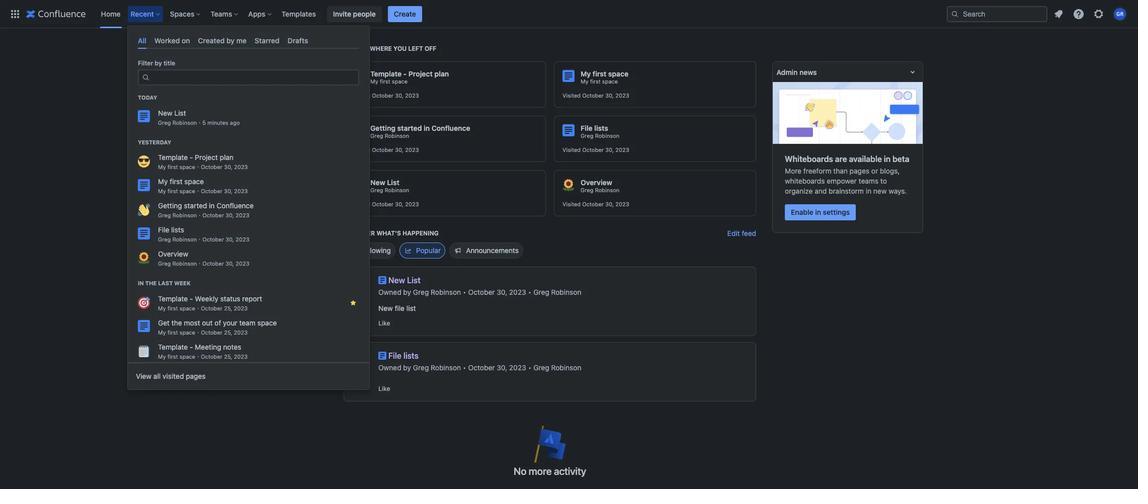 Task type: describe. For each thing, give the bounding box(es) containing it.
me
[[237, 36, 247, 45]]

getting for getting started in confluence greg robinson
[[371, 124, 396, 132]]

robinson inside getting started in confluence greg robinson
[[385, 132, 409, 139]]

overview link
[[207, 44, 328, 62]]

ago
[[230, 119, 240, 126]]

settings
[[824, 208, 850, 216]]

starred link
[[207, 81, 328, 99]]

appswitcher icon image
[[9, 8, 21, 20]]

3 greg robinson ・ october 30, 2023 from the top
[[158, 260, 250, 267]]

worked
[[154, 36, 180, 45]]

my first space link for my
[[581, 78, 618, 85]]

admin news button
[[773, 62, 923, 82]]

invite
[[333, 9, 351, 18]]

owned for new
[[379, 288, 402, 297]]

first inside template - meeting notes my first space ・ october 25, 2023
[[168, 353, 178, 360]]

create
[[394, 9, 416, 18]]

greg inside getting started in confluence greg robinson
[[371, 132, 383, 139]]

freeform
[[804, 167, 832, 175]]

Filter by title text field
[[153, 71, 352, 85]]

my first space ・ october 25, 2023 for weekly
[[158, 305, 248, 311]]

you
[[394, 45, 407, 52]]

empower
[[827, 177, 857, 185]]

lists inside file lists link
[[404, 351, 419, 360]]

greg robinson for new list
[[371, 187, 409, 193]]

drafts
[[288, 36, 308, 45]]

notification icon image
[[1053, 8, 1065, 20]]

my first space ・ october 30, 2023
[[158, 188, 248, 194]]

get the most out of your team space
[[158, 319, 277, 327]]

:notepad_spiral: image
[[138, 345, 150, 357]]

activity
[[554, 466, 587, 477]]

my first space link for template
[[371, 78, 408, 85]]

template for template - project plan
[[371, 69, 402, 78]]

settings icon image
[[1094, 8, 1106, 20]]

started for getting started in confluence
[[184, 201, 207, 210]]

in
[[138, 280, 144, 287]]

by left 'title'
[[155, 60, 162, 67]]

worked on
[[154, 36, 190, 45]]

filter by title
[[138, 60, 175, 67]]

meeting
[[195, 343, 221, 351]]

yesterday
[[138, 139, 171, 145]]

home link
[[98, 6, 124, 22]]

edit feed button
[[728, 229, 757, 239]]

discover
[[344, 230, 375, 237]]

2023 inside template - project plan my first space ・ october 30, 2023
[[234, 164, 248, 170]]

- for template - project plan my first space ・ october 30, 2023
[[190, 153, 193, 162]]

discover what's happening
[[344, 230, 439, 237]]

recent inside recent popup button
[[131, 9, 154, 18]]

greg robinson for file lists
[[581, 132, 620, 139]]

space inside template - project plan my first space ・ october 30, 2023
[[180, 164, 195, 170]]

created by me
[[198, 36, 247, 45]]

view
[[136, 372, 152, 380]]

・ inside template - meeting notes my first space ・ october 25, 2023
[[195, 353, 201, 360]]

getting for getting started in confluence
[[158, 201, 182, 210]]

new
[[874, 187, 887, 195]]

your
[[223, 319, 237, 327]]

:wave: image
[[138, 204, 150, 216]]

template - project plan my first space ・ october 30, 2023
[[158, 153, 248, 170]]

and
[[815, 187, 827, 195]]

visited for file lists
[[563, 147, 581, 153]]

0 horizontal spatial list
[[174, 109, 186, 117]]

2 like button from the top
[[379, 385, 390, 393]]

ways.
[[889, 187, 908, 195]]

all
[[138, 36, 146, 45]]

1 vertical spatial spaces
[[213, 154, 236, 160]]

week
[[174, 280, 191, 287]]

:sunglasses: image
[[352, 70, 365, 83]]

tab list containing all
[[134, 32, 364, 49]]

october 30, 2023 button for file lists
[[469, 363, 527, 373]]

following button
[[344, 243, 396, 259]]

the for in
[[145, 280, 157, 287]]

title
[[164, 60, 175, 67]]

pick up where you left off
[[344, 45, 437, 52]]

0 vertical spatial lists
[[595, 124, 609, 132]]

unstar template - weekly status report image
[[349, 299, 357, 307]]

announcements
[[466, 246, 519, 255]]

file inside yesterday element
[[158, 226, 169, 234]]

announcements button
[[450, 243, 524, 259]]

25, inside template - meeting notes my first space ・ october 25, 2023
[[224, 353, 232, 360]]

more
[[785, 167, 802, 175]]

25, for report
[[224, 305, 232, 311]]

are
[[836, 155, 848, 164]]

get
[[158, 319, 170, 327]]

where
[[370, 45, 392, 52]]

view all visited pages link
[[128, 366, 370, 387]]

october inside template - project plan my first space ・ october 30, 2023
[[201, 164, 223, 170]]

started for getting started in confluence greg robinson
[[398, 124, 422, 132]]

notes
[[223, 343, 241, 351]]

owned for file
[[379, 364, 402, 372]]

apps
[[248, 9, 266, 18]]

enable in settings link
[[785, 204, 857, 220]]

list
[[407, 304, 416, 313]]

whiteboards
[[785, 155, 834, 164]]

・ inside template - project plan my first space ・ october 30, 2023
[[195, 164, 201, 170]]

:sunflower: image
[[563, 179, 575, 191]]

create link
[[388, 6, 422, 22]]

yesterday element
[[128, 151, 370, 269]]

today
[[138, 94, 157, 101]]

pick
[[344, 45, 358, 52]]

confluence for getting started in confluence greg robinson
[[432, 124, 471, 132]]

spaces inside popup button
[[170, 9, 195, 18]]

1 vertical spatial new list
[[371, 178, 400, 187]]

last
[[158, 280, 173, 287]]

0 vertical spatial file lists
[[581, 124, 609, 132]]

greg robinson ・ 5 minutes ago
[[158, 119, 240, 126]]

1 like button from the top
[[379, 320, 390, 328]]

visited october 30, 2023 for my first space
[[563, 92, 630, 99]]

in the last week element
[[128, 292, 370, 362]]

greg robinson ・ october 30, 2023 for lists
[[158, 236, 250, 243]]

templates
[[282, 9, 316, 18]]

2 vertical spatial new list
[[389, 276, 421, 285]]

- for template - weekly status report
[[190, 294, 193, 303]]

invite people button
[[327, 6, 382, 22]]

edit
[[728, 229, 740, 238]]

plan for template - project plan my first space ・ october 30, 2023
[[220, 153, 234, 162]]

out
[[202, 319, 213, 327]]

or
[[872, 167, 879, 175]]

starred inside starred link
[[229, 85, 253, 94]]

off
[[425, 45, 437, 52]]

home
[[101, 9, 121, 18]]

apps button
[[245, 6, 276, 22]]

popular
[[416, 246, 441, 255]]

tasks
[[229, 121, 247, 130]]

5
[[203, 119, 206, 126]]

greg robinson for overview
[[581, 187, 620, 193]]

banner containing home
[[0, 0, 1139, 28]]

owned by greg robinson • october 30, 2023 • greg robinson for lists
[[379, 364, 582, 372]]

october 30, 2023 button for new list
[[469, 287, 527, 298]]

new file list
[[379, 304, 416, 313]]

no more activity
[[514, 466, 587, 477]]

template for template - meeting notes my first space ・ october 25, 2023
[[158, 343, 188, 351]]



Task type: locate. For each thing, give the bounding box(es) containing it.
visited
[[352, 92, 371, 99], [563, 92, 581, 99], [352, 147, 371, 153], [563, 147, 581, 153], [352, 201, 371, 207], [563, 201, 581, 207]]

plan inside template - project plan my first space ・ october 30, 2023
[[220, 153, 234, 162]]

2 horizontal spatial overview
[[581, 178, 613, 187]]

space inside template - meeting notes my first space ・ october 25, 2023
[[180, 353, 195, 360]]

in inside getting started in confluence greg robinson
[[424, 124, 430, 132]]

the right in
[[145, 280, 157, 287]]

admin
[[777, 68, 798, 76]]

available
[[850, 155, 883, 164]]

template inside template - project plan my first space ・ october 30, 2023
[[158, 153, 188, 162]]

1 like from the top
[[379, 320, 390, 327]]

0 horizontal spatial spaces
[[170, 9, 195, 18]]

1 horizontal spatial spaces
[[213, 154, 236, 160]]

- left weekly
[[190, 294, 193, 303]]

people
[[353, 9, 376, 18]]

0 vertical spatial starred
[[255, 36, 280, 45]]

2 vertical spatial overview
[[158, 250, 188, 258]]

1 vertical spatial starred
[[229, 85, 253, 94]]

recent up all
[[131, 9, 154, 18]]

2 owned by greg robinson • october 30, 2023 • greg robinson from the top
[[379, 364, 582, 372]]

file lists link
[[389, 351, 421, 361]]

pages down available
[[850, 167, 870, 175]]

overview down me
[[229, 49, 259, 57]]

project down left
[[409, 69, 433, 78]]

1 vertical spatial pages
[[186, 372, 206, 380]]

1 vertical spatial project
[[195, 153, 218, 162]]

more
[[529, 466, 552, 477]]

overview inside yesterday element
[[158, 250, 188, 258]]

:wave: image
[[138, 204, 150, 216]]

blogs,
[[881, 167, 900, 175]]

1 horizontal spatial file lists
[[389, 351, 419, 360]]

most
[[184, 319, 200, 327]]

:notepad_spiral: image
[[138, 345, 150, 357]]

created
[[198, 36, 225, 45]]

0 vertical spatial confluence
[[432, 124, 471, 132]]

1 horizontal spatial getting
[[371, 124, 396, 132]]

1 25, from the top
[[224, 305, 232, 311]]

getting started in confluence
[[158, 201, 254, 210]]

0 vertical spatial overview
[[229, 49, 259, 57]]

plan for template - project plan
[[435, 69, 449, 78]]

owned down file lists link
[[379, 364, 402, 372]]

0 horizontal spatial getting
[[158, 201, 182, 210]]

owned up new file list
[[379, 288, 402, 297]]

my
[[581, 69, 591, 78], [371, 78, 378, 85], [581, 78, 589, 85], [158, 164, 166, 170], [158, 177, 168, 186], [158, 188, 166, 194], [229, 190, 239, 198], [158, 305, 166, 311], [158, 329, 166, 336], [158, 353, 166, 360]]

- for template - project plan
[[404, 69, 407, 78]]

recent inside the recent link
[[229, 67, 252, 76]]

1 vertical spatial the
[[172, 319, 182, 327]]

template down yesterday
[[158, 153, 188, 162]]

admin news
[[777, 68, 818, 76]]

0 horizontal spatial file
[[158, 226, 169, 234]]

brainstorm
[[829, 187, 864, 195]]

file lists
[[581, 124, 609, 132], [158, 226, 184, 234], [389, 351, 419, 360]]

project for template - project plan
[[409, 69, 433, 78]]

1 horizontal spatial project
[[409, 69, 433, 78]]

recent down me
[[229, 67, 252, 76]]

30,
[[395, 92, 404, 99], [606, 92, 614, 99], [395, 147, 404, 153], [606, 147, 614, 153], [224, 164, 233, 170], [224, 188, 233, 194], [395, 201, 404, 207], [606, 201, 614, 207], [226, 212, 234, 219], [226, 236, 234, 243], [226, 260, 234, 267], [497, 288, 508, 297], [497, 364, 508, 372]]

greg robinson link
[[371, 132, 409, 139], [581, 132, 620, 139], [207, 167, 328, 185], [371, 187, 409, 194], [581, 187, 620, 194], [413, 287, 461, 298], [534, 287, 582, 298], [413, 363, 461, 373], [534, 363, 582, 373]]

starred right me
[[255, 36, 280, 45]]

1 vertical spatial lists
[[171, 226, 184, 234]]

1 owned from the top
[[379, 288, 402, 297]]

2023 inside template - meeting notes my first space ・ october 25, 2023
[[234, 353, 248, 360]]

1 horizontal spatial my first space link
[[371, 78, 408, 85]]

by left me
[[227, 36, 235, 45]]

2 owned from the top
[[379, 364, 402, 372]]

global element
[[6, 0, 946, 28]]

0 vertical spatial 25,
[[224, 305, 232, 311]]

confluence inside yesterday element
[[217, 201, 254, 210]]

organize
[[785, 187, 813, 195]]

0 vertical spatial getting
[[371, 124, 396, 132]]

search image
[[952, 10, 960, 18]]

confluence inside getting started in confluence greg robinson
[[432, 124, 471, 132]]

0 horizontal spatial plan
[[220, 153, 234, 162]]

visited october 30, 2023 for template - project plan
[[352, 92, 419, 99]]

new list link
[[389, 275, 423, 285]]

on
[[182, 36, 190, 45]]

starred
[[255, 36, 280, 45], [229, 85, 253, 94]]

0 horizontal spatial project
[[195, 153, 218, 162]]

greg robinson
[[581, 132, 620, 139], [229, 172, 277, 180], [371, 187, 409, 193], [581, 187, 620, 193]]

0 horizontal spatial lists
[[171, 226, 184, 234]]

25, down notes
[[224, 353, 232, 360]]

what's
[[377, 230, 401, 237]]

- inside template - meeting notes my first space ・ october 25, 2023
[[190, 343, 193, 351]]

25, for of
[[224, 329, 232, 336]]

plan
[[435, 69, 449, 78], [220, 153, 234, 162]]

3 25, from the top
[[224, 353, 232, 360]]

like down file lists link
[[379, 385, 390, 393]]

happening
[[403, 230, 439, 237]]

overview
[[229, 49, 259, 57], [581, 178, 613, 187], [158, 250, 188, 258]]

the for get
[[172, 319, 182, 327]]

1 vertical spatial greg robinson ・ october 30, 2023
[[158, 236, 250, 243]]

1 vertical spatial file lists
[[158, 226, 184, 234]]

popular button
[[400, 243, 446, 259]]

enable in settings
[[791, 208, 850, 216]]

1 horizontal spatial started
[[398, 124, 422, 132]]

group
[[207, 44, 328, 135]]

my first space inside yesterday element
[[158, 177, 204, 186]]

like button
[[379, 320, 390, 328], [379, 385, 390, 393]]

0 vertical spatial like button
[[379, 320, 390, 328]]

pages
[[850, 167, 870, 175], [186, 372, 206, 380]]

0 vertical spatial october 30, 2023 button
[[469, 287, 527, 298]]

my inside template - project plan my first space ・ october 30, 2023
[[158, 164, 166, 170]]

team
[[239, 319, 256, 327]]

2 like from the top
[[379, 385, 390, 393]]

greg robinson ・ october 30, 2023 for started
[[158, 212, 250, 219]]

0 vertical spatial owned
[[379, 288, 402, 297]]

:sunglasses: image
[[352, 70, 365, 83], [138, 156, 150, 168], [138, 156, 150, 168]]

1 vertical spatial owned
[[379, 364, 402, 372]]

space
[[609, 69, 629, 78], [392, 78, 408, 85], [603, 78, 618, 85], [180, 164, 195, 170], [184, 177, 204, 186], [180, 188, 195, 194], [255, 190, 275, 198], [180, 305, 195, 311], [258, 319, 277, 327], [180, 329, 195, 336], [180, 353, 195, 360]]

like button down file lists link
[[379, 385, 390, 393]]

・
[[197, 119, 203, 126], [195, 164, 201, 170], [195, 188, 201, 194], [197, 212, 203, 219], [197, 236, 203, 243], [197, 260, 203, 267], [195, 305, 201, 311], [195, 329, 201, 336], [195, 353, 201, 360]]

confluence image
[[26, 8, 86, 20], [26, 8, 86, 20]]

1 horizontal spatial file
[[389, 351, 402, 360]]

file lists inside yesterday element
[[158, 226, 184, 234]]

0 vertical spatial the
[[145, 280, 157, 287]]

1 vertical spatial october 30, 2023 button
[[469, 363, 527, 373]]

first inside template - project plan my first space ・ october 30, 2023
[[168, 164, 178, 170]]

by down new list link
[[404, 288, 411, 297]]

- inside template - project plan my first space ・ october 30, 2023
[[190, 153, 193, 162]]

2 vertical spatial file
[[389, 351, 402, 360]]

2 horizontal spatial file
[[581, 124, 593, 132]]

template - project plan
[[371, 69, 449, 78]]

my first space ・ october 25, 2023 down out
[[158, 329, 248, 336]]

0 vertical spatial started
[[398, 124, 422, 132]]

like button down new file list
[[379, 320, 390, 328]]

0 vertical spatial owned by greg robinson • october 30, 2023 • greg robinson
[[379, 288, 582, 297]]

pages inside whiteboards are available in beta more freeform than pages or blogs, whiteboards empower teams to organize and brainstorm in new ways.
[[850, 167, 870, 175]]

Search field
[[948, 6, 1048, 22]]

0 vertical spatial spaces
[[170, 9, 195, 18]]

- down the you
[[404, 69, 407, 78]]

october inside template - meeting notes my first space ・ october 25, 2023
[[201, 353, 223, 360]]

greg
[[158, 119, 171, 126], [371, 132, 383, 139], [581, 132, 594, 139], [229, 172, 245, 180], [371, 187, 383, 193], [581, 187, 594, 193], [158, 212, 171, 219], [158, 236, 171, 243], [158, 260, 171, 267], [413, 288, 429, 297], [534, 288, 550, 297], [413, 364, 429, 372], [534, 364, 550, 372]]

1 vertical spatial owned by greg robinson • october 30, 2023 • greg robinson
[[379, 364, 582, 372]]

1 vertical spatial like button
[[379, 385, 390, 393]]

1 vertical spatial getting
[[158, 201, 182, 210]]

0 horizontal spatial started
[[184, 201, 207, 210]]

the right get on the left bottom of the page
[[172, 319, 182, 327]]

25, down status
[[224, 305, 232, 311]]

1 vertical spatial my first space ・ october 25, 2023
[[158, 329, 248, 336]]

plan down off
[[435, 69, 449, 78]]

0 horizontal spatial my first space link
[[207, 185, 328, 203]]

october 30, 2023 button
[[469, 287, 527, 298], [469, 363, 527, 373]]

following
[[360, 246, 391, 255]]

in
[[424, 124, 430, 132], [884, 155, 891, 164], [866, 187, 872, 195], [209, 201, 215, 210], [816, 208, 822, 216]]

confluence for getting started in confluence
[[217, 201, 254, 210]]

visited for my first space
[[563, 92, 581, 99]]

0 horizontal spatial recent
[[131, 9, 154, 18]]

template inside template - meeting notes my first space ・ october 25, 2023
[[158, 343, 188, 351]]

2 horizontal spatial my first space link
[[581, 78, 618, 85]]

1 horizontal spatial recent
[[229, 67, 252, 76]]

0 horizontal spatial overview
[[158, 250, 188, 258]]

0 vertical spatial plan
[[435, 69, 449, 78]]

report
[[242, 294, 262, 303]]

to
[[881, 177, 888, 185]]

0 vertical spatial greg robinson ・ october 30, 2023
[[158, 212, 250, 219]]

visited for overview
[[563, 201, 581, 207]]

2 horizontal spatial lists
[[595, 124, 609, 132]]

0 horizontal spatial confluence
[[217, 201, 254, 210]]

first
[[593, 69, 607, 78], [380, 78, 391, 85], [591, 78, 601, 85], [168, 164, 178, 170], [170, 177, 183, 186], [168, 188, 178, 194], [241, 190, 254, 198], [168, 305, 178, 311], [168, 329, 178, 336], [168, 353, 178, 360]]

0 vertical spatial project
[[409, 69, 433, 78]]

- for template - meeting notes my first space ・ october 25, 2023
[[190, 343, 193, 351]]

no
[[514, 466, 527, 477]]

whiteboards are available in beta more freeform than pages or blogs, whiteboards empower teams to organize and brainstorm in new ways.
[[785, 155, 910, 195]]

recent link
[[207, 62, 328, 81]]

by down file lists link
[[404, 364, 411, 372]]

plan down the tasks
[[220, 153, 234, 162]]

template down get on the left bottom of the page
[[158, 343, 188, 351]]

pages right visited
[[186, 372, 206, 380]]

1 vertical spatial plan
[[220, 153, 234, 162]]

visited for template - project plan
[[352, 92, 371, 99]]

template - weekly status report
[[158, 294, 262, 303]]

overview right :sunflower: image
[[581, 178, 613, 187]]

owned by greg robinson • october 30, 2023 • greg robinson for list
[[379, 288, 582, 297]]

2 horizontal spatial file lists
[[581, 124, 609, 132]]

1 owned by greg robinson • october 30, 2023 • greg robinson from the top
[[379, 288, 582, 297]]

project up my first space ・ october 30, 2023
[[195, 153, 218, 162]]

my inside template - meeting notes my first space ・ october 25, 2023
[[158, 353, 166, 360]]

overview up the last
[[158, 250, 188, 258]]

new list
[[158, 109, 186, 117], [371, 178, 400, 187], [389, 276, 421, 285]]

my first space ・ october 25, 2023 down weekly
[[158, 305, 248, 311]]

file
[[395, 304, 405, 313]]

2023
[[405, 92, 419, 99], [616, 92, 630, 99], [405, 147, 419, 153], [616, 147, 630, 153], [234, 164, 248, 170], [234, 188, 248, 194], [405, 201, 419, 207], [616, 201, 630, 207], [236, 212, 250, 219], [236, 236, 250, 243], [236, 260, 250, 267], [509, 288, 527, 297], [234, 305, 248, 311], [234, 329, 248, 336], [234, 353, 248, 360], [509, 364, 527, 372]]

- up my first space ・ october 30, 2023
[[190, 153, 193, 162]]

1 vertical spatial like
[[379, 385, 390, 393]]

1 vertical spatial file
[[158, 226, 169, 234]]

by inside tab list
[[227, 36, 235, 45]]

like down new file list
[[379, 320, 390, 327]]

starred down filter by title text box
[[229, 85, 253, 94]]

all
[[154, 372, 161, 380]]

of
[[215, 319, 221, 327]]

2 greg robinson ・ october 30, 2023 from the top
[[158, 236, 250, 243]]

the
[[145, 280, 157, 287], [172, 319, 182, 327]]

group containing overview
[[207, 44, 328, 135]]

2 october 30, 2023 button from the top
[[469, 363, 527, 373]]

0 horizontal spatial starred
[[229, 85, 253, 94]]

started
[[398, 124, 422, 132], [184, 201, 207, 210]]

left
[[409, 45, 423, 52]]

1 horizontal spatial the
[[172, 319, 182, 327]]

0 vertical spatial pages
[[850, 167, 870, 175]]

up
[[360, 45, 368, 52]]

:sunflower: image
[[563, 179, 575, 191], [138, 252, 150, 264], [138, 252, 150, 264]]

spaces button
[[167, 6, 205, 22]]

2 vertical spatial 25,
[[224, 353, 232, 360]]

1 greg robinson ・ october 30, 2023 from the top
[[158, 212, 250, 219]]

2 25, from the top
[[224, 329, 232, 336]]

visited
[[163, 372, 184, 380]]

minutes
[[208, 119, 228, 126]]

2 horizontal spatial list
[[407, 276, 421, 285]]

1 vertical spatial 25,
[[224, 329, 232, 336]]

started inside yesterday element
[[184, 201, 207, 210]]

2 vertical spatial list
[[407, 276, 421, 285]]

1 vertical spatial recent
[[229, 67, 252, 76]]

30, inside template - project plan my first space ・ october 30, 2023
[[224, 164, 233, 170]]

visited october 30, 2023 for overview
[[563, 201, 630, 207]]

spaces down the tasks
[[213, 154, 236, 160]]

1 horizontal spatial lists
[[404, 351, 419, 360]]

0 horizontal spatial pages
[[186, 372, 206, 380]]

2 vertical spatial file lists
[[389, 351, 419, 360]]

recent button
[[128, 6, 164, 22]]

1 horizontal spatial starred
[[255, 36, 280, 45]]

overview inside "group"
[[229, 49, 259, 57]]

project inside template - project plan my first space ・ october 30, 2023
[[195, 153, 218, 162]]

view all visited pages
[[136, 372, 206, 380]]

project
[[409, 69, 433, 78], [195, 153, 218, 162]]

visited october 30, 2023 for file lists
[[563, 147, 630, 153]]

lists inside yesterday element
[[171, 226, 184, 234]]

tasks link
[[207, 117, 328, 135]]

0 vertical spatial list
[[174, 109, 186, 117]]

1 horizontal spatial plan
[[435, 69, 449, 78]]

- left meeting at the bottom left of page
[[190, 343, 193, 351]]

whiteboards
[[785, 177, 825, 185]]

0 horizontal spatial file lists
[[158, 226, 184, 234]]

template for template - weekly status report
[[158, 294, 188, 303]]

1 horizontal spatial pages
[[850, 167, 870, 175]]

0 vertical spatial file
[[581, 124, 593, 132]]

2 my first space ・ october 25, 2023 from the top
[[158, 329, 248, 336]]

1 vertical spatial list
[[387, 178, 400, 187]]

teams
[[211, 9, 232, 18]]

greg robinson ・ october 30, 2023
[[158, 212, 250, 219], [158, 236, 250, 243], [158, 260, 250, 267]]

help icon image
[[1073, 8, 1086, 20]]

0 horizontal spatial the
[[145, 280, 157, 287]]

1 my first space ・ october 25, 2023 from the top
[[158, 305, 248, 311]]

filter
[[138, 60, 153, 67]]

news
[[800, 68, 818, 76]]

spaces up the "on"
[[170, 9, 195, 18]]

getting inside getting started in confluence greg robinson
[[371, 124, 396, 132]]

2 vertical spatial greg robinson ・ october 30, 2023
[[158, 260, 250, 267]]

1 october 30, 2023 button from the top
[[469, 287, 527, 298]]

getting inside yesterday element
[[158, 201, 182, 210]]

started inside getting started in confluence greg robinson
[[398, 124, 422, 132]]

template for template - project plan my first space ・ october 30, 2023
[[158, 153, 188, 162]]

template down pick up where you left off
[[371, 69, 402, 78]]

1 horizontal spatial overview
[[229, 49, 259, 57]]

in the last week
[[138, 280, 191, 287]]

25,
[[224, 305, 232, 311], [224, 329, 232, 336], [224, 353, 232, 360]]

0 vertical spatial new list
[[158, 109, 186, 117]]

beta
[[893, 155, 910, 164]]

25, down your
[[224, 329, 232, 336]]

status
[[220, 294, 240, 303]]

0 vertical spatial recent
[[131, 9, 154, 18]]

owned by greg robinson • october 30, 2023 • greg robinson
[[379, 288, 582, 297], [379, 364, 582, 372]]

template down the last
[[158, 294, 188, 303]]

:dart: image
[[138, 297, 150, 309], [138, 297, 150, 309]]

1 horizontal spatial list
[[387, 178, 400, 187]]

1 horizontal spatial confluence
[[432, 124, 471, 132]]

banner
[[0, 0, 1139, 28]]

in inside yesterday element
[[209, 201, 215, 210]]

tab list
[[134, 32, 364, 49]]

1 vertical spatial started
[[184, 201, 207, 210]]

getting
[[371, 124, 396, 132], [158, 201, 182, 210]]

2 vertical spatial lists
[[404, 351, 419, 360]]

weekly
[[195, 294, 219, 303]]

my first space ・ october 25, 2023 for most
[[158, 329, 248, 336]]

0 vertical spatial like
[[379, 320, 390, 327]]

1 vertical spatial overview
[[581, 178, 613, 187]]

0 vertical spatial my first space ・ october 25, 2023
[[158, 305, 248, 311]]

1 vertical spatial confluence
[[217, 201, 254, 210]]

project for template - project plan my first space ・ october 30, 2023
[[195, 153, 218, 162]]



Task type: vqa. For each thing, say whether or not it's contained in the screenshot.
search field
no



